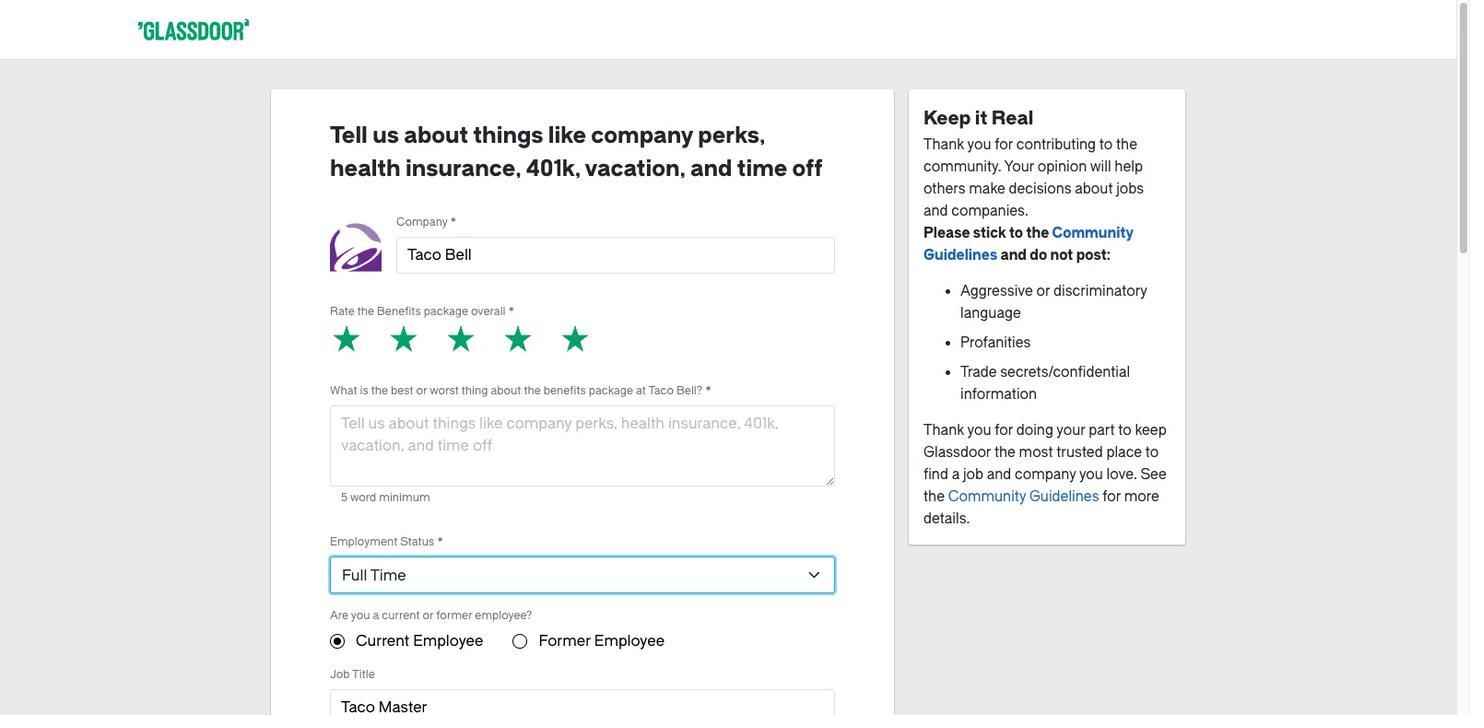 Task type: locate. For each thing, give the bounding box(es) containing it.
place
[[1106, 444, 1142, 461]]

will
[[1090, 159, 1111, 175]]

1 vertical spatial community guidelines link
[[948, 488, 1099, 505]]

and down others
[[924, 203, 948, 219]]

or right best
[[416, 384, 427, 397]]

about
[[404, 123, 468, 148], [1075, 181, 1113, 197], [491, 384, 521, 397]]

1 employee from the left
[[413, 632, 483, 650]]

0 vertical spatial company
[[591, 123, 693, 148]]

company down most
[[1015, 466, 1076, 483]]

best
[[391, 384, 413, 397]]

employee for former employee
[[594, 632, 665, 650]]

the
[[1116, 136, 1137, 153], [1026, 225, 1049, 241], [357, 305, 374, 318], [371, 384, 388, 397], [524, 384, 541, 397], [994, 444, 1016, 461], [924, 488, 945, 505]]

title
[[352, 668, 375, 681]]

0 horizontal spatial community
[[948, 488, 1026, 505]]

a left job
[[952, 466, 960, 483]]

0 horizontal spatial employee
[[413, 632, 483, 650]]

thank you for doing your part to keep glassdoor the most trusted place to find a job and company you love. see the
[[924, 422, 1167, 505]]

decisions
[[1009, 181, 1072, 197]]

1 horizontal spatial about
[[491, 384, 521, 397]]

none field job title
[[330, 689, 835, 715]]

benefits
[[544, 384, 586, 397]]

guidelines
[[924, 247, 997, 264], [1029, 488, 1099, 505]]

thank
[[924, 136, 964, 153], [924, 422, 964, 439]]

0 vertical spatial community
[[1052, 225, 1133, 241]]

1 vertical spatial none field
[[330, 689, 835, 715]]

* right overall on the left of page
[[508, 305, 515, 318]]

1 horizontal spatial company
[[1015, 466, 1076, 483]]

about inside keep it real thank you for contributing to the community. your opinion will help others make decisions about jobs and companies.
[[1075, 181, 1113, 197]]

your
[[1004, 159, 1034, 175]]

company
[[396, 216, 448, 229]]

What is the best or worst thing about the benefits package at Taco Bell? * text field
[[330, 406, 835, 487]]

for down love.
[[1103, 488, 1121, 505]]

0 vertical spatial thank
[[924, 136, 964, 153]]

for
[[995, 136, 1013, 153], [995, 422, 1013, 439], [1103, 488, 1121, 505]]

community up the post:
[[1052, 225, 1133, 241]]

1 horizontal spatial a
[[952, 466, 960, 483]]

community guidelines
[[924, 225, 1133, 264], [948, 488, 1099, 505]]

community for details.
[[948, 488, 1026, 505]]

1 vertical spatial community
[[948, 488, 1026, 505]]

none field company *
[[396, 237, 835, 281]]

none field for *
[[396, 237, 835, 281]]

taco
[[648, 384, 674, 397]]

or for are you a current or former employee?
[[423, 609, 434, 622]]

time
[[737, 156, 787, 182]]

1 vertical spatial guidelines
[[1029, 488, 1099, 505]]

are you a current or former employee?
[[330, 609, 532, 622]]

for left the doing
[[995, 422, 1013, 439]]

1 vertical spatial or
[[416, 384, 427, 397]]

0 horizontal spatial package
[[424, 305, 468, 318]]

community guidelines link
[[924, 225, 1133, 264], [948, 488, 1099, 505]]

status
[[400, 535, 434, 548]]

company up 'vacation,'
[[591, 123, 693, 148]]

about right thing
[[491, 384, 521, 397]]

current
[[356, 632, 409, 650]]

you up glassdoor
[[967, 422, 991, 439]]

1 vertical spatial about
[[1075, 181, 1113, 197]]

and inside thank you for doing your part to keep glassdoor the most trusted place to find a job and company you love. see the
[[987, 466, 1011, 483]]

current employee
[[356, 632, 483, 650]]

1 thank from the top
[[924, 136, 964, 153]]

and down perks,
[[690, 156, 732, 182]]

1 vertical spatial package
[[589, 384, 633, 397]]

the left benefits
[[524, 384, 541, 397]]

you
[[967, 136, 991, 153], [967, 422, 991, 439], [1079, 466, 1103, 483], [351, 609, 370, 622]]

see
[[1140, 466, 1167, 483]]

2 employee from the left
[[594, 632, 665, 650]]

1 horizontal spatial package
[[589, 384, 633, 397]]

things
[[473, 123, 543, 148]]

the left most
[[994, 444, 1016, 461]]

Company * field
[[407, 244, 824, 266]]

package
[[424, 305, 468, 318], [589, 384, 633, 397]]

0 vertical spatial or
[[1036, 283, 1050, 300]]

0 vertical spatial a
[[952, 466, 960, 483]]

None field
[[396, 237, 835, 281], [330, 689, 835, 715]]

company *
[[396, 216, 457, 229]]

a left current
[[373, 609, 379, 622]]

for up the "your"
[[995, 136, 1013, 153]]

thank down 'keep'
[[924, 136, 964, 153]]

or left the former
[[423, 609, 434, 622]]

you down trusted at the bottom right
[[1079, 466, 1103, 483]]

2 thank from the top
[[924, 422, 964, 439]]

profanities
[[960, 335, 1031, 351]]

the down the find
[[924, 488, 945, 505]]

thank inside keep it real thank you for contributing to the community. your opinion will help others make decisions about jobs and companies.
[[924, 136, 964, 153]]

about up insurance,
[[404, 123, 468, 148]]

0 vertical spatial none field
[[396, 237, 835, 281]]

0 vertical spatial guidelines
[[924, 247, 997, 264]]

off
[[792, 156, 822, 182]]

none field for title
[[330, 689, 835, 715]]

company inside thank you for doing your part to keep glassdoor the most trusted place to find a job and company you love. see the
[[1015, 466, 1076, 483]]

0 vertical spatial package
[[424, 305, 468, 318]]

companies.
[[951, 203, 1029, 219]]

0 vertical spatial community guidelines
[[924, 225, 1133, 264]]

1 horizontal spatial employee
[[594, 632, 665, 650]]

details.
[[924, 511, 970, 527]]

guidelines down trusted at the bottom right
[[1029, 488, 1099, 505]]

community down job
[[948, 488, 1026, 505]]

*
[[450, 216, 457, 229], [508, 305, 515, 318], [705, 384, 711, 397], [437, 535, 443, 548]]

post:
[[1076, 247, 1110, 264]]

thank up glassdoor
[[924, 422, 964, 439]]

1 vertical spatial thank
[[924, 422, 964, 439]]

1 horizontal spatial guidelines
[[1029, 488, 1099, 505]]

do
[[1030, 247, 1047, 264]]

2 vertical spatial about
[[491, 384, 521, 397]]

tell us about things like company perks, health insurance, 401k, vacation, and time off
[[330, 123, 822, 182]]

community guidelines for doing
[[948, 488, 1099, 505]]

rate the benefits package overall *
[[330, 305, 515, 318]]

* right status
[[437, 535, 443, 548]]

employee
[[413, 632, 483, 650], [594, 632, 665, 650]]

or
[[1036, 283, 1050, 300], [416, 384, 427, 397], [423, 609, 434, 622]]

and inside keep it real thank you for contributing to the community. your opinion will help others make decisions about jobs and companies.
[[924, 203, 948, 219]]

community for not
[[1052, 225, 1133, 241]]

0 vertical spatial about
[[404, 123, 468, 148]]

about down will at top right
[[1075, 181, 1113, 197]]

2 vertical spatial for
[[1103, 488, 1121, 505]]

are
[[330, 609, 348, 622]]

package left overall on the left of page
[[424, 305, 468, 318]]

1 horizontal spatial community
[[1052, 225, 1133, 241]]

a
[[952, 466, 960, 483], [373, 609, 379, 622]]

1 vertical spatial community guidelines
[[948, 488, 1099, 505]]

former
[[539, 632, 591, 650]]

0 horizontal spatial a
[[373, 609, 379, 622]]

language
[[960, 305, 1021, 322]]

to up will at top right
[[1099, 136, 1113, 153]]

company
[[591, 123, 693, 148], [1015, 466, 1076, 483]]

0 horizontal spatial about
[[404, 123, 468, 148]]

the up 'do'
[[1026, 225, 1049, 241]]

0 vertical spatial for
[[995, 136, 1013, 153]]

to right stick
[[1009, 225, 1023, 241]]

stick
[[973, 225, 1006, 241]]

guidelines for for
[[1029, 488, 1099, 505]]

1 vertical spatial company
[[1015, 466, 1076, 483]]

to up place
[[1118, 422, 1132, 439]]

employee?
[[475, 609, 532, 622]]

the up help
[[1116, 136, 1137, 153]]

community
[[1052, 225, 1133, 241], [948, 488, 1026, 505]]

keep
[[924, 108, 971, 129]]

to down keep
[[1146, 444, 1159, 461]]

and
[[690, 156, 732, 182], [924, 203, 948, 219], [1000, 247, 1027, 264], [987, 466, 1011, 483]]

word
[[350, 491, 376, 504]]

0 horizontal spatial company
[[591, 123, 693, 148]]

0 horizontal spatial guidelines
[[924, 247, 997, 264]]

guidelines down please
[[924, 247, 997, 264]]

or down 'do'
[[1036, 283, 1050, 300]]

what is the best or worst thing about the benefits package at taco bell? *
[[330, 384, 711, 397]]

employee down the former
[[413, 632, 483, 650]]

taco bell image
[[330, 222, 382, 274]]

0 vertical spatial community guidelines link
[[924, 225, 1133, 264]]

1 vertical spatial for
[[995, 422, 1013, 439]]

doing
[[1016, 422, 1053, 439]]

you inside keep it real thank you for contributing to the community. your opinion will help others make decisions about jobs and companies.
[[967, 136, 991, 153]]

2 horizontal spatial about
[[1075, 181, 1113, 197]]

package left at
[[589, 384, 633, 397]]

minimum
[[379, 491, 430, 504]]

2 vertical spatial or
[[423, 609, 434, 622]]

1 vertical spatial a
[[373, 609, 379, 622]]

and right job
[[987, 466, 1011, 483]]

employee right former
[[594, 632, 665, 650]]

you down it on the top right
[[967, 136, 991, 153]]



Task type: vqa. For each thing, say whether or not it's contained in the screenshot.
place
yes



Task type: describe. For each thing, give the bounding box(es) containing it.
employment status  *
[[330, 535, 443, 548]]

or for what is the best or worst thing about the benefits package at taco bell? *
[[416, 384, 427, 397]]

make
[[969, 181, 1005, 197]]

former
[[436, 609, 472, 622]]

* right the company
[[450, 216, 457, 229]]

please
[[924, 225, 970, 241]]

jobs
[[1116, 181, 1144, 197]]

insurance,
[[406, 156, 521, 182]]

please stick to the
[[924, 225, 1052, 241]]

vacation,
[[585, 156, 685, 182]]

at
[[636, 384, 646, 397]]

it
[[975, 108, 987, 129]]

tell
[[330, 123, 368, 148]]

to inside keep it real thank you for contributing to the community. your opinion will help others make decisions about jobs and companies.
[[1099, 136, 1113, 153]]

find
[[924, 466, 948, 483]]

community.
[[924, 159, 1001, 175]]

employment
[[330, 535, 397, 548]]

more
[[1124, 488, 1159, 505]]

the right rate
[[357, 305, 374, 318]]

trade
[[960, 364, 997, 381]]

secrets/confidential
[[1000, 364, 1130, 381]]

5 word minimum
[[341, 491, 430, 504]]

and left 'do'
[[1000, 247, 1027, 264]]

rate
[[330, 305, 355, 318]]

your
[[1057, 422, 1085, 439]]

glassdoor
[[924, 444, 991, 461]]

real
[[992, 108, 1033, 129]]

trade secrets/confidential information
[[960, 364, 1130, 403]]

worst
[[430, 384, 459, 397]]

part
[[1089, 422, 1115, 439]]

the inside keep it real thank you for contributing to the community. your opinion will help others make decisions about jobs and companies.
[[1116, 136, 1137, 153]]

bell?
[[677, 384, 702, 397]]

health
[[330, 156, 401, 182]]

community guidelines for the
[[924, 225, 1133, 264]]

overall
[[471, 305, 506, 318]]

thank inside thank you for doing your part to keep glassdoor the most trusted place to find a job and company you love. see the
[[924, 422, 964, 439]]

and inside tell us about things like company perks, health insurance, 401k, vacation, and time off
[[690, 156, 732, 182]]

guidelines for and
[[924, 247, 997, 264]]

not
[[1050, 247, 1073, 264]]

time
[[370, 567, 406, 584]]

love.
[[1107, 466, 1137, 483]]

discriminatory
[[1053, 283, 1147, 300]]

community guidelines link for the
[[924, 225, 1133, 264]]

aggressive or discriminatory language
[[960, 283, 1147, 322]]

perks,
[[698, 123, 765, 148]]

full
[[342, 567, 367, 584]]

trusted
[[1057, 444, 1103, 461]]

you right are on the left bottom of page
[[351, 609, 370, 622]]

5
[[341, 491, 348, 504]]

for more details.
[[924, 488, 1159, 527]]

is
[[360, 384, 368, 397]]

opinion
[[1038, 159, 1087, 175]]

job
[[330, 668, 350, 681]]

and do not post:
[[997, 247, 1110, 264]]

others
[[924, 181, 966, 197]]

benefits
[[377, 305, 421, 318]]

about inside tell us about things like company perks, health insurance, 401k, vacation, and time off
[[404, 123, 468, 148]]

a inside thank you for doing your part to keep glassdoor the most trusted place to find a job and company you love. see the
[[952, 466, 960, 483]]

aggressive
[[960, 283, 1033, 300]]

thing
[[462, 384, 488, 397]]

full time
[[342, 567, 406, 584]]

for inside keep it real thank you for contributing to the community. your opinion will help others make decisions about jobs and companies.
[[995, 136, 1013, 153]]

for inside for more details.
[[1103, 488, 1121, 505]]

job title
[[330, 668, 375, 681]]

or inside aggressive or discriminatory language
[[1036, 283, 1050, 300]]

the right the is
[[371, 384, 388, 397]]

community guidelines link for doing
[[948, 488, 1099, 505]]

information
[[960, 386, 1037, 403]]

employee for current employee
[[413, 632, 483, 650]]

help
[[1115, 159, 1143, 175]]

Job Title field
[[341, 697, 824, 715]]

current
[[382, 609, 420, 622]]

what
[[330, 384, 357, 397]]

* right bell?
[[705, 384, 711, 397]]

for inside thank you for doing your part to keep glassdoor the most trusted place to find a job and company you love. see the
[[995, 422, 1013, 439]]

like
[[548, 123, 586, 148]]

most
[[1019, 444, 1053, 461]]

keep
[[1135, 422, 1167, 439]]

job
[[963, 466, 983, 483]]

company inside tell us about things like company perks, health insurance, 401k, vacation, and time off
[[591, 123, 693, 148]]

keep it real thank you for contributing to the community. your opinion will help others make decisions about jobs and companies.
[[924, 108, 1144, 219]]

us
[[372, 123, 399, 148]]

contributing
[[1016, 136, 1096, 153]]

401k,
[[526, 156, 580, 182]]

former employee
[[539, 632, 665, 650]]



